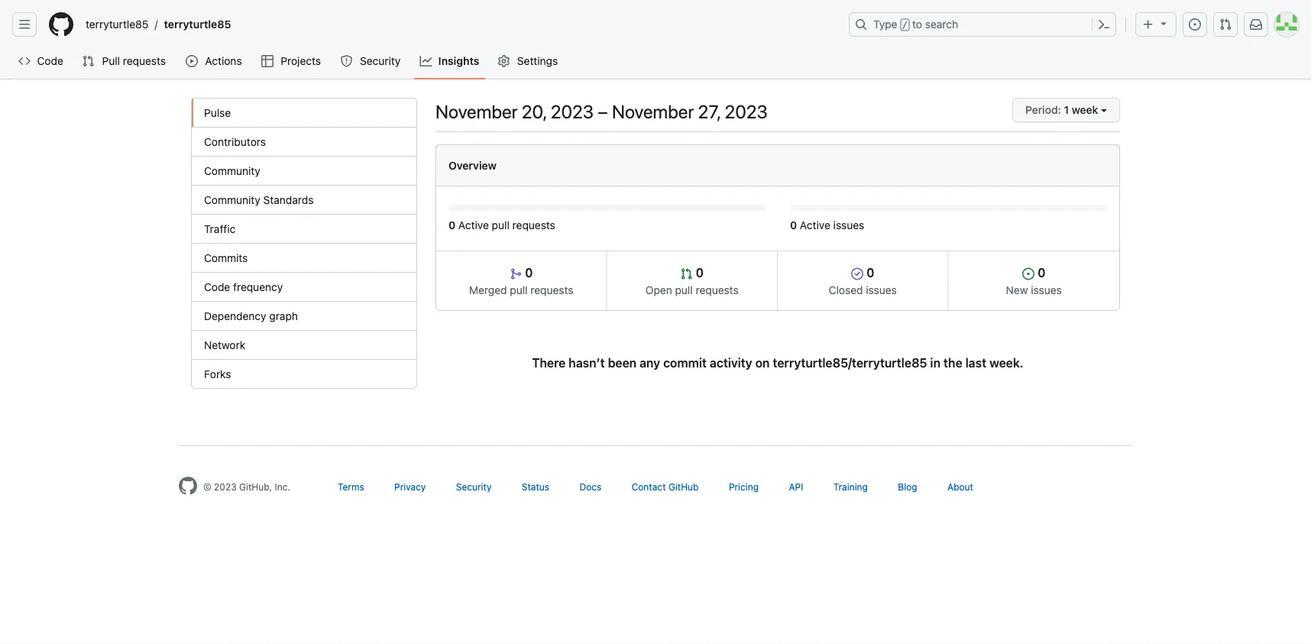 Task type: describe. For each thing, give the bounding box(es) containing it.
0 horizontal spatial 2023
[[214, 482, 237, 492]]

about
[[948, 482, 974, 492]]

there
[[532, 356, 566, 370]]

dependency graph link
[[192, 302, 417, 331]]

code link
[[12, 50, 70, 73]]

security inside security link
[[360, 55, 401, 67]]

footer containing © 2023 github, inc.
[[167, 446, 1145, 534]]

0 for open pull requests
[[693, 266, 704, 280]]

any
[[640, 356, 661, 370]]

privacy link
[[394, 482, 426, 492]]

traffic link
[[192, 215, 417, 244]]

period:
[[1026, 104, 1062, 116]]

1 terryturtle85 from the left
[[86, 18, 149, 31]]

pull for open
[[675, 284, 693, 296]]

code frequency link
[[192, 273, 417, 302]]

contact github
[[632, 482, 699, 492]]

community standards link
[[192, 186, 417, 215]]

notifications image
[[1250, 18, 1263, 31]]

2 horizontal spatial 2023
[[725, 101, 768, 122]]

projects link
[[255, 50, 328, 73]]

network link
[[192, 331, 417, 360]]

20,
[[522, 101, 547, 122]]

forks link
[[192, 360, 417, 388]]

merged
[[469, 284, 507, 296]]

table image
[[261, 55, 274, 67]]

traffic
[[204, 222, 236, 235]]

docs link
[[580, 482, 602, 492]]

commit
[[664, 356, 707, 370]]

pull requests
[[102, 55, 166, 67]]

dependency
[[204, 310, 266, 322]]

blog
[[898, 482, 918, 492]]

about link
[[948, 482, 974, 492]]

code for code
[[37, 55, 63, 67]]

pull for merged
[[510, 284, 528, 296]]

pull requests link
[[76, 50, 174, 73]]

pricing
[[729, 482, 759, 492]]

/ for type
[[902, 20, 908, 31]]

0 active issues
[[790, 219, 865, 231]]

graph
[[269, 310, 298, 322]]

homepage image
[[49, 12, 73, 37]]

0 active pull requests
[[449, 219, 556, 231]]

requests right pull
[[123, 55, 166, 67]]

0 horizontal spatial pull
[[492, 219, 510, 231]]

community for community standards
[[204, 193, 260, 206]]

active for active issues
[[800, 219, 831, 231]]

settings link
[[492, 50, 565, 73]]

privacy
[[394, 482, 426, 492]]

2 november from the left
[[612, 101, 694, 122]]

27,
[[698, 101, 721, 122]]

1 horizontal spatial git pull request image
[[1220, 18, 1232, 31]]

last
[[966, 356, 987, 370]]

terms link
[[338, 482, 364, 492]]

github,
[[239, 482, 272, 492]]

insights
[[438, 55, 480, 67]]

code frequency
[[204, 281, 283, 293]]

pulse link
[[192, 99, 417, 128]]

©
[[203, 482, 212, 492]]

1
[[1064, 104, 1069, 116]]

docs
[[580, 482, 602, 492]]

search
[[926, 18, 959, 31]]

0 horizontal spatial issue opened image
[[1023, 268, 1035, 280]]

dependency graph
[[204, 310, 298, 322]]

0 for new issues
[[1035, 266, 1046, 280]]

2 terryturtle85 from the left
[[164, 18, 231, 31]]

contributors link
[[192, 128, 417, 157]]

status link
[[522, 482, 550, 492]]

contact
[[632, 482, 666, 492]]

code for code frequency
[[204, 281, 230, 293]]

inc.
[[275, 482, 290, 492]]

terryturtle85/terryturtle85
[[773, 356, 928, 370]]

the
[[944, 356, 963, 370]]

commits link
[[192, 244, 417, 273]]

in
[[931, 356, 941, 370]]

0 horizontal spatial issues
[[834, 219, 865, 231]]

new
[[1006, 284, 1028, 296]]

© 2023 github, inc.
[[203, 482, 290, 492]]

api link
[[789, 482, 804, 492]]

training
[[834, 482, 868, 492]]

week.
[[990, 356, 1024, 370]]

week
[[1072, 104, 1099, 116]]

contributors
[[204, 135, 266, 148]]



Task type: vqa. For each thing, say whether or not it's contained in the screenshot.
"Projects" link
yes



Task type: locate. For each thing, give the bounding box(es) containing it.
homepage image
[[179, 477, 197, 495]]

new issues
[[1006, 284, 1062, 296]]

command palette image
[[1098, 18, 1111, 31]]

closed issues
[[829, 284, 897, 296]]

actions
[[205, 55, 242, 67]]

issues right new
[[1031, 284, 1062, 296]]

0 horizontal spatial security
[[360, 55, 401, 67]]

issue opened image up new issues
[[1023, 268, 1035, 280]]

0 vertical spatial issue opened image
[[1189, 18, 1202, 31]]

0 horizontal spatial terryturtle85 link
[[79, 12, 155, 37]]

community up traffic at the left of the page
[[204, 193, 260, 206]]

terms
[[338, 482, 364, 492]]

0 vertical spatial security link
[[334, 50, 408, 73]]

play image
[[186, 55, 198, 67]]

1 active from the left
[[459, 219, 489, 231]]

terryturtle85 / terryturtle85
[[86, 18, 231, 31]]

/ inside type / to search
[[902, 20, 908, 31]]

graph image
[[420, 55, 432, 67]]

period: 1 week
[[1026, 104, 1099, 116]]

2 community from the top
[[204, 193, 260, 206]]

code image
[[18, 55, 31, 67]]

security link
[[334, 50, 408, 73], [456, 482, 492, 492]]

1 horizontal spatial issue opened image
[[1189, 18, 1202, 31]]

/ inside terryturtle85 / terryturtle85
[[155, 18, 158, 31]]

activity
[[710, 356, 753, 370]]

requests
[[123, 55, 166, 67], [513, 219, 556, 231], [531, 284, 574, 296], [696, 284, 739, 296]]

pull down git merge image
[[510, 284, 528, 296]]

0 horizontal spatial git pull request image
[[681, 268, 693, 280]]

november right –
[[612, 101, 694, 122]]

2023 left –
[[551, 101, 594, 122]]

/
[[155, 18, 158, 31], [902, 20, 908, 31]]

pulse
[[204, 106, 231, 119]]

github
[[669, 482, 699, 492]]

issues for closed
[[866, 284, 897, 296]]

git pull request image up open pull requests
[[681, 268, 693, 280]]

2 terryturtle85 link from the left
[[158, 12, 237, 37]]

pricing link
[[729, 482, 759, 492]]

insights link
[[414, 50, 486, 73]]

1 horizontal spatial active
[[800, 219, 831, 231]]

there hasn't been any commit activity on terryturtle85/terryturtle85 in the last  week.
[[532, 356, 1024, 370]]

0 for closed issues
[[864, 266, 875, 280]]

terryturtle85
[[86, 18, 149, 31], [164, 18, 231, 31]]

1 horizontal spatial november
[[612, 101, 694, 122]]

open pull requests
[[646, 284, 739, 296]]

git merge image
[[510, 268, 522, 280]]

been
[[608, 356, 637, 370]]

0 horizontal spatial /
[[155, 18, 158, 31]]

api
[[789, 482, 804, 492]]

0 vertical spatial security
[[360, 55, 401, 67]]

open
[[646, 284, 672, 296]]

security link left graph icon
[[334, 50, 408, 73]]

community standards
[[204, 193, 314, 206]]

1 vertical spatial security link
[[456, 482, 492, 492]]

0
[[449, 219, 456, 231], [790, 219, 797, 231], [522, 266, 533, 280], [693, 266, 704, 280], [864, 266, 875, 280], [1035, 266, 1046, 280]]

list
[[79, 12, 840, 37]]

issues up issue closed icon
[[834, 219, 865, 231]]

issues for new
[[1031, 284, 1062, 296]]

1 community from the top
[[204, 164, 260, 177]]

plus image
[[1143, 18, 1155, 31]]

november down insights
[[436, 101, 518, 122]]

triangle down image
[[1158, 17, 1170, 29]]

active for active pull requests
[[459, 219, 489, 231]]

gear image
[[498, 55, 510, 67]]

standards
[[263, 193, 314, 206]]

1 horizontal spatial terryturtle85 link
[[158, 12, 237, 37]]

commits
[[204, 251, 248, 264]]

0 horizontal spatial active
[[459, 219, 489, 231]]

1 terryturtle85 link from the left
[[79, 12, 155, 37]]

november
[[436, 101, 518, 122], [612, 101, 694, 122]]

community for community
[[204, 164, 260, 177]]

0 vertical spatial code
[[37, 55, 63, 67]]

hasn't
[[569, 356, 605, 370]]

community
[[204, 164, 260, 177], [204, 193, 260, 206]]

status
[[522, 482, 550, 492]]

list containing terryturtle85 / terryturtle85
[[79, 12, 840, 37]]

requests up git merge image
[[513, 219, 556, 231]]

/ up pull requests
[[155, 18, 158, 31]]

contact github link
[[632, 482, 699, 492]]

security inside footer
[[456, 482, 492, 492]]

2023
[[551, 101, 594, 122], [725, 101, 768, 122], [214, 482, 237, 492]]

active
[[459, 219, 489, 231], [800, 219, 831, 231]]

security right shield image
[[360, 55, 401, 67]]

2023 right ©
[[214, 482, 237, 492]]

terryturtle85 up pull
[[86, 18, 149, 31]]

1 horizontal spatial issues
[[866, 284, 897, 296]]

to
[[913, 18, 923, 31]]

closed
[[829, 284, 863, 296]]

git pull request image left notifications image
[[1220, 18, 1232, 31]]

terryturtle85 up play image
[[164, 18, 231, 31]]

2 horizontal spatial issues
[[1031, 284, 1062, 296]]

blog link
[[898, 482, 918, 492]]

git pull request image
[[82, 55, 94, 67]]

1 horizontal spatial pull
[[510, 284, 528, 296]]

0 for merged pull requests
[[522, 266, 533, 280]]

projects
[[281, 55, 321, 67]]

–
[[598, 101, 608, 122]]

footer
[[167, 446, 1145, 534]]

terryturtle85 link up play image
[[158, 12, 237, 37]]

training link
[[834, 482, 868, 492]]

issue opened image right triangle down icon
[[1189, 18, 1202, 31]]

type
[[874, 18, 898, 31]]

1 vertical spatial community
[[204, 193, 260, 206]]

active up closed
[[800, 219, 831, 231]]

pull down overview on the left top of the page
[[492, 219, 510, 231]]

1 vertical spatial issue opened image
[[1023, 268, 1035, 280]]

network
[[204, 339, 246, 351]]

issues right closed
[[866, 284, 897, 296]]

1 november from the left
[[436, 101, 518, 122]]

forks
[[204, 368, 231, 380]]

0 vertical spatial git pull request image
[[1220, 18, 1232, 31]]

shield image
[[341, 55, 353, 67]]

2 horizontal spatial pull
[[675, 284, 693, 296]]

issue closed image
[[852, 268, 864, 280]]

1 horizontal spatial code
[[204, 281, 230, 293]]

0 horizontal spatial security link
[[334, 50, 408, 73]]

overview
[[449, 159, 497, 172]]

terryturtle85 link up pull
[[79, 12, 155, 37]]

1 horizontal spatial 2023
[[551, 101, 594, 122]]

settings
[[517, 55, 558, 67]]

merged pull requests
[[469, 284, 574, 296]]

code inside insights element
[[204, 281, 230, 293]]

security link left status
[[456, 482, 492, 492]]

2 active from the left
[[800, 219, 831, 231]]

terryturtle85 link
[[79, 12, 155, 37], [158, 12, 237, 37]]

0 horizontal spatial terryturtle85
[[86, 18, 149, 31]]

code right code icon
[[37, 55, 63, 67]]

1 horizontal spatial /
[[902, 20, 908, 31]]

1 horizontal spatial security
[[456, 482, 492, 492]]

frequency
[[233, 281, 283, 293]]

issue opened image
[[1189, 18, 1202, 31], [1023, 268, 1035, 280]]

requests right open
[[696, 284, 739, 296]]

/ for terryturtle85
[[155, 18, 158, 31]]

community down contributors
[[204, 164, 260, 177]]

1 vertical spatial code
[[204, 281, 230, 293]]

november 20, 2023 – november 27, 2023
[[436, 101, 768, 122]]

requests right the merged
[[531, 284, 574, 296]]

pull
[[102, 55, 120, 67]]

code
[[37, 55, 63, 67], [204, 281, 230, 293]]

1 horizontal spatial terryturtle85
[[164, 18, 231, 31]]

0 vertical spatial community
[[204, 164, 260, 177]]

type / to search
[[874, 18, 959, 31]]

0 horizontal spatial november
[[436, 101, 518, 122]]

1 vertical spatial security
[[456, 482, 492, 492]]

security left status
[[456, 482, 492, 492]]

pull right open
[[675, 284, 693, 296]]

0 horizontal spatial code
[[37, 55, 63, 67]]

2023 right 27,
[[725, 101, 768, 122]]

security
[[360, 55, 401, 67], [456, 482, 492, 492]]

actions link
[[180, 50, 249, 73]]

insights element
[[191, 98, 417, 389]]

git pull request image
[[1220, 18, 1232, 31], [681, 268, 693, 280]]

community link
[[192, 157, 417, 186]]

on
[[756, 356, 770, 370]]

1 horizontal spatial security link
[[456, 482, 492, 492]]

active down overview on the left top of the page
[[459, 219, 489, 231]]

/ left to
[[902, 20, 908, 31]]

code down commits
[[204, 281, 230, 293]]

1 vertical spatial git pull request image
[[681, 268, 693, 280]]



